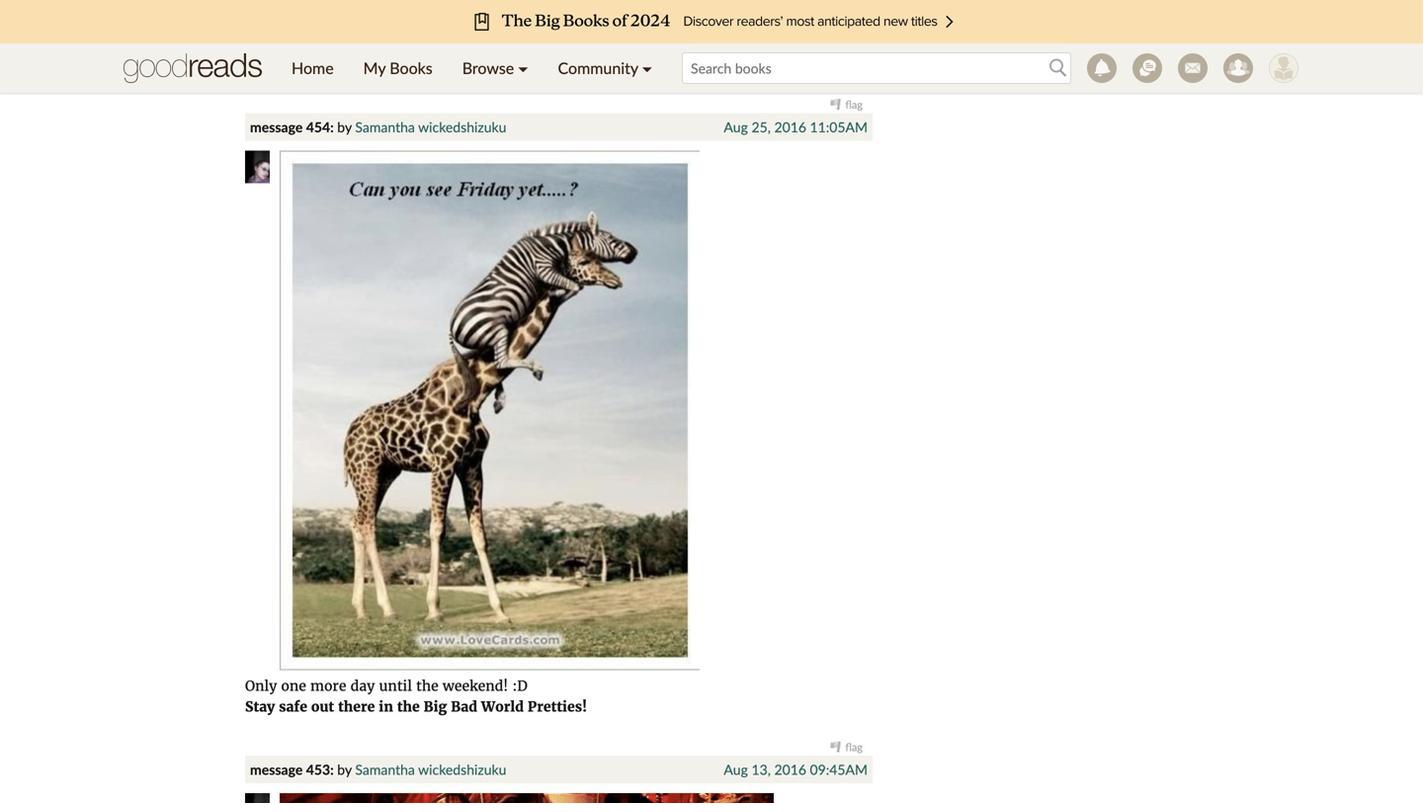 Task type: vqa. For each thing, say whether or not it's contained in the screenshot.
Download app for iOS Image
no



Task type: describe. For each thing, give the bounding box(es) containing it.
wickedshizuku for message 453: by samantha wickedshizuku
[[418, 761, 506, 778]]

only one more day until the weekend! :d stay safe out there in the big bad world pretties!
[[245, 677, 587, 716]]

aug 13, 2016 09:45am link
[[724, 761, 868, 778]]

message 453: by samantha wickedshizuku
[[250, 761, 506, 778]]

aug 25, 2016 11:05am link
[[724, 118, 868, 135]]

my books
[[363, 58, 433, 78]]

aug for aug 25, 2016 11:05am
[[724, 118, 748, 135]]

flag for first flag link from the top
[[845, 98, 863, 111]]

out
[[311, 698, 334, 716]]

there
[[338, 698, 375, 716]]

community ▾ button
[[543, 43, 667, 93]]

flag for 1st flag link from the bottom of the page
[[845, 741, 863, 754]]

Search for books to add to your shelves search field
[[682, 52, 1071, 84]]

message 454: by samantha wickedshizuku
[[250, 118, 506, 135]]

day
[[351, 677, 375, 695]]

:d
[[512, 677, 528, 695]]

friend requests image
[[1224, 53, 1253, 83]]

1 vertical spatial the
[[397, 698, 420, 716]]

only
[[245, 677, 277, 695]]

ruby anderson image
[[1269, 53, 1299, 83]]

inbox image
[[1178, 53, 1208, 83]]

bad
[[451, 698, 477, 716]]

more
[[310, 677, 346, 695]]

samantha for 453:
[[355, 761, 415, 778]]

in
[[379, 698, 393, 716]]

wickedshizuku for message 454: by samantha wickedshizuku
[[418, 118, 506, 135]]

home link
[[277, 43, 349, 93]]

454:
[[306, 118, 334, 135]]

home
[[292, 58, 334, 78]]

until
[[379, 677, 412, 695]]

world
[[481, 698, 524, 716]]

09:45am
[[810, 761, 868, 778]]

25,
[[752, 118, 771, 135]]

fantastic week photo: fantastic 1395.gif image
[[245, 0, 487, 69]]

1 flag link from the top
[[830, 98, 863, 111]]

0 vertical spatial the
[[416, 677, 438, 695]]

safe
[[279, 698, 307, 716]]

13,
[[752, 761, 771, 778]]

by for 453:
[[337, 761, 352, 778]]

▾ for browse ▾
[[518, 58, 528, 78]]

my
[[363, 58, 386, 78]]

2 flag link from the top
[[830, 741, 863, 754]]



Task type: locate. For each thing, give the bounding box(es) containing it.
1 aug from the top
[[724, 118, 748, 135]]

1 vertical spatial samantha
[[355, 761, 415, 778]]

▾
[[518, 58, 528, 78], [642, 58, 652, 78]]

stay
[[245, 698, 275, 716]]

browse
[[462, 58, 514, 78]]

samantha wickedshizuku link
[[355, 118, 506, 135], [355, 761, 506, 778]]

0 vertical spatial samantha wickedshizuku link
[[355, 118, 506, 135]]

pretties!
[[528, 698, 587, 716]]

2 flag from the top
[[845, 741, 863, 754]]

1 by from the top
[[337, 118, 352, 135]]

0 vertical spatial samantha
[[355, 118, 415, 135]]

by
[[337, 118, 352, 135], [337, 761, 352, 778]]

Search books text field
[[682, 52, 1071, 84]]

community ▾
[[558, 58, 652, 78]]

▾ inside dropdown button
[[642, 58, 652, 78]]

2 ▾ from the left
[[642, 58, 652, 78]]

samantha for 454:
[[355, 118, 415, 135]]

11:05am
[[810, 118, 868, 135]]

samantha wickedshizuku tolleson image
[[245, 151, 270, 183], [245, 793, 270, 803]]

2016 right 25, at the right of the page
[[774, 118, 806, 135]]

aug 25, 2016 11:05am
[[724, 118, 868, 135]]

message for message 453:
[[250, 761, 303, 778]]

community
[[558, 58, 638, 78]]

1 vertical spatial flag link
[[830, 741, 863, 754]]

1 vertical spatial message
[[250, 761, 303, 778]]

2016 right 13,
[[774, 761, 806, 778]]

2016 for 09:45am
[[774, 761, 806, 778]]

samantha
[[355, 118, 415, 135], [355, 761, 415, 778]]

453:
[[306, 761, 334, 778]]

samantha wickedshizuku tolleson image for message 454: by samantha wickedshizuku
[[245, 151, 270, 183]]

samantha wickedshizuku tolleson image for message 453: by samantha wickedshizuku
[[245, 793, 270, 803]]

▾ right browse
[[518, 58, 528, 78]]

weekend!
[[443, 677, 508, 695]]

2016
[[774, 118, 806, 135], [774, 761, 806, 778]]

wickedshizuku
[[418, 118, 506, 135], [418, 761, 506, 778]]

flag up 11:05am
[[845, 98, 863, 111]]

the
[[416, 677, 438, 695], [397, 698, 420, 716]]

samantha down in
[[355, 761, 415, 778]]

2 samantha wickedshizuku link from the top
[[355, 761, 506, 778]]

message left 454:
[[250, 118, 303, 135]]

0 horizontal spatial ▾
[[518, 58, 528, 78]]

1 vertical spatial 2016
[[774, 761, 806, 778]]

0 vertical spatial message
[[250, 118, 303, 135]]

1 2016 from the top
[[774, 118, 806, 135]]

flag link up 11:05am
[[830, 98, 863, 111]]

samantha wickedshizuku link for message 454: by samantha wickedshizuku
[[355, 118, 506, 135]]

1 vertical spatial flag
[[845, 741, 863, 754]]

by right 454:
[[337, 118, 352, 135]]

0 vertical spatial 2016
[[774, 118, 806, 135]]

hello gif photo: tumblr_m6ra7hymgy1qdq5cn_zps77f070b6.gif image
[[280, 793, 774, 803]]

▾ inside popup button
[[518, 58, 528, 78]]

samantha wickedshizuku link down "books"
[[355, 118, 506, 135]]

1 message from the top
[[250, 118, 303, 135]]

my group discussions image
[[1133, 53, 1162, 83]]

by right "453:"
[[337, 761, 352, 778]]

aug left 25, at the right of the page
[[724, 118, 748, 135]]

menu
[[277, 43, 667, 93]]

by for 454:
[[337, 118, 352, 135]]

0 vertical spatial wickedshizuku
[[418, 118, 506, 135]]

samantha down the "my"
[[355, 118, 415, 135]]

0 vertical spatial flag
[[845, 98, 863, 111]]

1 vertical spatial wickedshizuku
[[418, 761, 506, 778]]

samantha wickedshizuku link down the big
[[355, 761, 506, 778]]

message for message 454:
[[250, 118, 303, 135]]

the up the big
[[416, 677, 438, 695]]

aug
[[724, 118, 748, 135], [724, 761, 748, 778]]

1 samantha wickedshizuku link from the top
[[355, 118, 506, 135]]

▾ right community
[[642, 58, 652, 78]]

browse ▾ button
[[447, 43, 543, 93]]

2 samantha from the top
[[355, 761, 415, 778]]

message
[[250, 118, 303, 135], [250, 761, 303, 778]]

menu containing home
[[277, 43, 667, 93]]

one
[[281, 677, 306, 695]]

1 samantha from the top
[[355, 118, 415, 135]]

1 wickedshizuku from the top
[[418, 118, 506, 135]]

2 aug from the top
[[724, 761, 748, 778]]

1 horizontal spatial ▾
[[642, 58, 652, 78]]

big
[[424, 698, 447, 716]]

flag link
[[830, 98, 863, 111], [830, 741, 863, 754]]

notifications image
[[1087, 53, 1117, 83]]

2 wickedshizuku from the top
[[418, 761, 506, 778]]

flag link up 09:45am
[[830, 741, 863, 754]]

2 by from the top
[[337, 761, 352, 778]]

1 samantha wickedshizuku tolleson image from the top
[[245, 151, 270, 183]]

0 vertical spatial flag link
[[830, 98, 863, 111]]

message left "453:"
[[250, 761, 303, 778]]

1 vertical spatial samantha wickedshizuku tolleson image
[[245, 793, 270, 803]]

2 samantha wickedshizuku tolleson image from the top
[[245, 793, 270, 803]]

aug 13, 2016 09:45am
[[724, 761, 868, 778]]

2 2016 from the top
[[774, 761, 806, 778]]

aug left 13,
[[724, 761, 748, 778]]

browse ▾
[[462, 58, 528, 78]]

books
[[390, 58, 433, 78]]

flag up 09:45am
[[845, 741, 863, 754]]

samantha wickedshizuku link for message 453: by samantha wickedshizuku
[[355, 761, 506, 778]]

0 vertical spatial samantha wickedshizuku tolleson image
[[245, 151, 270, 183]]

1 vertical spatial by
[[337, 761, 352, 778]]

friday is coming photo: friday seefriday.jpg image
[[280, 151, 700, 670]]

wickedshizuku down bad
[[418, 761, 506, 778]]

1 vertical spatial samantha wickedshizuku link
[[355, 761, 506, 778]]

2016 for 11:05am
[[774, 118, 806, 135]]

1 flag from the top
[[845, 98, 863, 111]]

wickedshizuku down browse
[[418, 118, 506, 135]]

▾ for community ▾
[[642, 58, 652, 78]]

flag
[[845, 98, 863, 111], [845, 741, 863, 754]]

1 ▾ from the left
[[518, 58, 528, 78]]

0 vertical spatial by
[[337, 118, 352, 135]]

my books link
[[349, 43, 447, 93]]

0 vertical spatial aug
[[724, 118, 748, 135]]

the right in
[[397, 698, 420, 716]]

1 vertical spatial aug
[[724, 761, 748, 778]]

2 message from the top
[[250, 761, 303, 778]]

aug for aug 13, 2016 09:45am
[[724, 761, 748, 778]]



